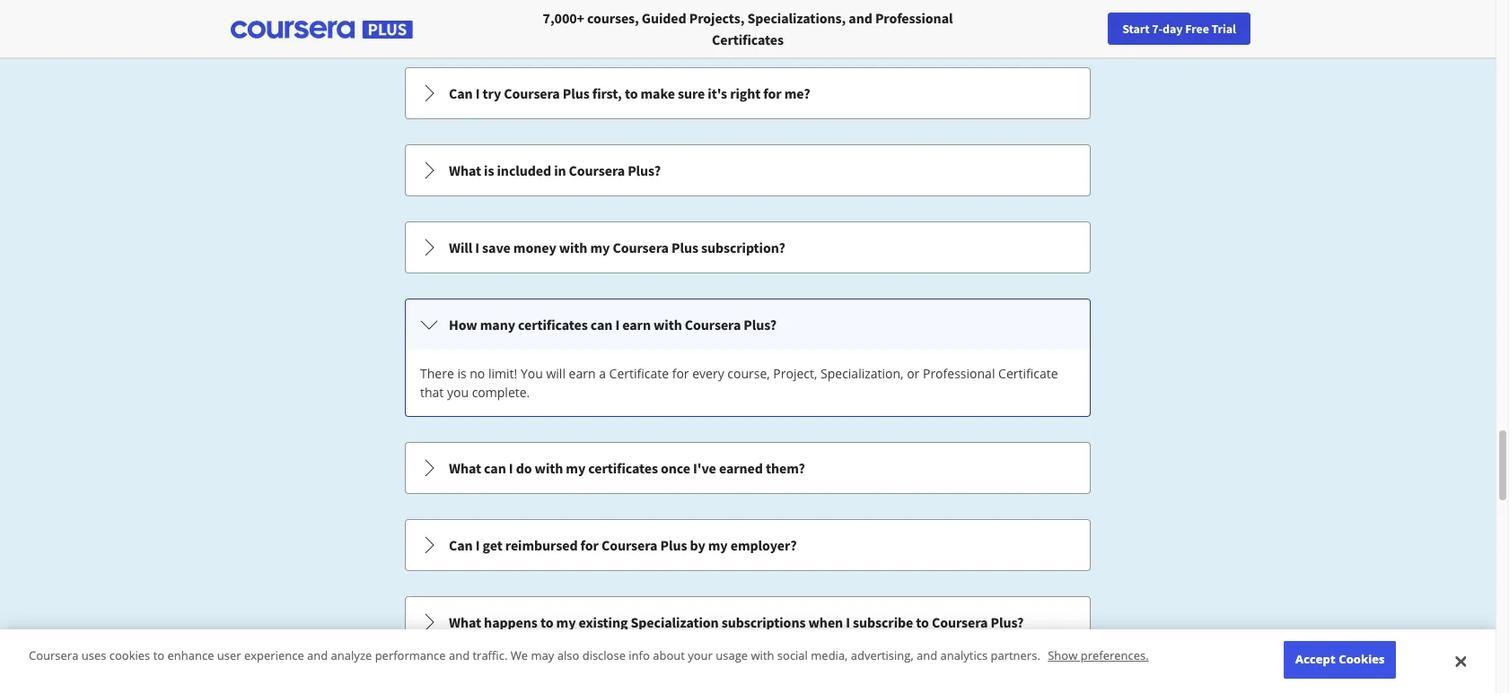 Task type: describe. For each thing, give the bounding box(es) containing it.
uses
[[81, 648, 106, 665]]

we
[[511, 648, 528, 665]]

find your new career
[[1221, 21, 1333, 37]]

employer?
[[730, 537, 797, 555]]

can i try coursera plus first, to make sure it's right for me?
[[449, 84, 810, 102]]

subscription?
[[701, 239, 785, 257]]

traffic.
[[473, 648, 508, 665]]

and left analyze
[[307, 648, 328, 665]]

to right first,
[[625, 84, 638, 102]]

can i get reimbursed for coursera plus by my employer?
[[449, 537, 797, 555]]

certificates
[[712, 31, 784, 48]]

coursera right the in
[[569, 162, 625, 180]]

0 vertical spatial for
[[763, 84, 782, 102]]

enhance
[[167, 648, 214, 665]]

course,
[[727, 365, 770, 382]]

experience
[[244, 648, 304, 665]]

cookies
[[109, 648, 150, 665]]

plus inside will i save money with my coursera plus subscription? dropdown button
[[671, 239, 698, 257]]

sure
[[678, 84, 705, 102]]

by
[[690, 537, 705, 555]]

plus? inside what is included in coursera plus? dropdown button
[[628, 162, 661, 180]]

preferences.
[[1081, 648, 1149, 665]]

that
[[420, 384, 444, 401]]

projects,
[[689, 9, 745, 27]]

how many certificates can i earn with coursera plus? button
[[406, 300, 1090, 350]]

can for can i try coursera plus first, to make sure it's right for me?
[[449, 84, 473, 102]]

existing
[[579, 614, 628, 632]]

may
[[531, 648, 554, 665]]

can for can i get reimbursed for coursera plus by my employer?
[[449, 537, 473, 555]]

guided
[[642, 9, 686, 27]]

my up the also
[[556, 614, 576, 632]]

free
[[1185, 21, 1209, 37]]

make
[[641, 84, 675, 102]]

will i save money with my coursera plus subscription? button
[[406, 223, 1090, 273]]

you
[[447, 384, 469, 401]]

find your new career link
[[1212, 18, 1342, 40]]

project,
[[773, 365, 817, 382]]

cookies
[[1339, 652, 1385, 668]]

what for what happens to my existing specialization subscriptions when i subscribe to coursera plus?
[[449, 614, 481, 632]]

coursera left the uses
[[29, 648, 78, 665]]

save
[[482, 239, 511, 257]]

limit!
[[488, 365, 517, 382]]

0 horizontal spatial can
[[484, 460, 506, 478]]

what happens to my existing specialization subscriptions when i subscribe to coursera plus? button
[[406, 598, 1090, 648]]

subscriptions
[[721, 614, 806, 632]]

start
[[1122, 21, 1150, 37]]

try
[[483, 84, 501, 102]]

plus inside can i try coursera plus first, to make sure it's right for me? dropdown button
[[563, 84, 590, 102]]

what happens to my existing specialization subscriptions when i subscribe to coursera plus?
[[449, 614, 1024, 632]]

find
[[1221, 21, 1244, 37]]

plus? inside what happens to my existing specialization subscriptions when i subscribe to coursera plus? dropdown button
[[991, 614, 1024, 632]]

what for what is included in coursera plus?
[[449, 162, 481, 180]]

i left get
[[476, 537, 480, 555]]

a
[[599, 365, 606, 382]]

analytics
[[940, 648, 988, 665]]

partners.
[[991, 648, 1040, 665]]

i right will
[[475, 239, 479, 257]]

coursera uses cookies to enhance user experience and analyze performance and traffic. we may also disclose info about your usage with social media, advertising, and analytics partners. show preferences.
[[29, 648, 1149, 665]]

advertising,
[[851, 648, 914, 665]]

once
[[661, 460, 690, 478]]

many
[[480, 316, 515, 334]]

what can i do with my certificates once i've earned them?
[[449, 460, 805, 478]]

coursera up how many certificates can i earn with coursera plus?
[[613, 239, 669, 257]]

and left analytics
[[917, 648, 937, 665]]

first,
[[592, 84, 622, 102]]

will
[[449, 239, 472, 257]]

social
[[777, 648, 808, 665]]

my right do
[[566, 460, 586, 478]]

do
[[516, 460, 532, 478]]

coursera right try on the top left
[[504, 84, 560, 102]]

start 7-day free trial
[[1122, 21, 1236, 37]]

show preferences. link
[[1048, 648, 1149, 665]]

i left try on the top left
[[476, 84, 480, 102]]

1 vertical spatial certificates
[[588, 460, 658, 478]]

can i get reimbursed for coursera plus by my employer? button
[[406, 521, 1090, 571]]

plus? inside how many certificates can i earn with coursera plus? dropdown button
[[744, 316, 777, 334]]

i right when
[[846, 614, 850, 632]]

accept cookies button
[[1284, 642, 1396, 680]]

is for what
[[484, 162, 494, 180]]

to right the subscribe
[[916, 614, 929, 632]]

to up may
[[540, 614, 553, 632]]

coursera up "every"
[[685, 316, 741, 334]]

accept
[[1295, 652, 1336, 668]]

will i save money with my coursera plus subscription?
[[449, 239, 785, 257]]

7,000+ courses, guided projects, specializations, and professional certificates
[[543, 9, 953, 48]]

you
[[521, 365, 543, 382]]



Task type: locate. For each thing, give the bounding box(es) containing it.
plus? up the partners.
[[991, 614, 1024, 632]]

what
[[449, 162, 481, 180], [449, 460, 481, 478], [449, 614, 481, 632]]

what left do
[[449, 460, 481, 478]]

0 vertical spatial what
[[449, 162, 481, 180]]

reimbursed
[[505, 537, 578, 555]]

specialization,
[[821, 365, 904, 382]]

can i try coursera plus first, to make sure it's right for me? button
[[406, 68, 1090, 118]]

there is no limit! you will earn a certificate for every course, project, specialization, or professional certificate that you complete.
[[420, 365, 1058, 401]]

earn inside there is no limit! you will earn a certificate for every course, project, specialization, or professional certificate that you complete.
[[569, 365, 596, 382]]

1 certificate from the left
[[609, 365, 669, 382]]

or
[[907, 365, 920, 382]]

what up traffic.
[[449, 614, 481, 632]]

for inside there is no limit! you will earn a certificate for every course, project, specialization, or professional certificate that you complete.
[[672, 365, 689, 382]]

1 can from the top
[[449, 84, 473, 102]]

for left me?
[[763, 84, 782, 102]]

1 vertical spatial your
[[688, 648, 713, 665]]

can left do
[[484, 460, 506, 478]]

2 vertical spatial plus?
[[991, 614, 1024, 632]]

is left 'included'
[[484, 162, 494, 180]]

certificates
[[518, 316, 588, 334], [588, 460, 658, 478]]

every
[[692, 365, 724, 382]]

1 vertical spatial is
[[457, 365, 466, 382]]

plus left the subscription?
[[671, 239, 698, 257]]

will
[[546, 365, 566, 382]]

your right about
[[688, 648, 713, 665]]

i've
[[693, 460, 716, 478]]

plus? down make
[[628, 162, 661, 180]]

and
[[849, 9, 872, 27], [307, 648, 328, 665], [449, 648, 470, 665], [917, 648, 937, 665]]

and left traffic.
[[449, 648, 470, 665]]

0 horizontal spatial earn
[[569, 365, 596, 382]]

certificates left once
[[588, 460, 658, 478]]

how
[[449, 316, 477, 334]]

what left 'included'
[[449, 162, 481, 180]]

coursera left by
[[601, 537, 657, 555]]

earned
[[719, 460, 763, 478]]

what can i do with my certificates once i've earned them? button
[[406, 443, 1090, 494]]

and inside 7,000+ courses, guided projects, specializations, and professional certificates
[[849, 9, 872, 27]]

to
[[625, 84, 638, 102], [540, 614, 553, 632], [916, 614, 929, 632], [153, 648, 164, 665]]

plus inside can i get reimbursed for coursera plus by my employer? dropdown button
[[660, 537, 687, 555]]

None search field
[[247, 11, 678, 47]]

2 vertical spatial for
[[580, 537, 599, 555]]

about
[[653, 648, 685, 665]]

7,000+
[[543, 9, 584, 27]]

performance
[[375, 648, 446, 665]]

get
[[483, 537, 502, 555]]

list containing can i try coursera plus first, to make sure it's right for me?
[[403, 66, 1093, 694]]

1 vertical spatial can
[[449, 537, 473, 555]]

plus left by
[[660, 537, 687, 555]]

no
[[470, 365, 485, 382]]

7-
[[1152, 21, 1163, 37]]

2 horizontal spatial for
[[763, 84, 782, 102]]

list
[[403, 66, 1093, 694]]

how many certificates can i earn with coursera plus?
[[449, 316, 777, 334]]

1 horizontal spatial your
[[1246, 21, 1270, 37]]

1 vertical spatial plus?
[[744, 316, 777, 334]]

0 vertical spatial certificates
[[518, 316, 588, 334]]

plus? up course,
[[744, 316, 777, 334]]

my
[[590, 239, 610, 257], [566, 460, 586, 478], [708, 537, 728, 555], [556, 614, 576, 632]]

can
[[449, 84, 473, 102], [449, 537, 473, 555]]

happens
[[484, 614, 538, 632]]

1 vertical spatial what
[[449, 460, 481, 478]]

career
[[1299, 21, 1333, 37]]

i
[[476, 84, 480, 102], [475, 239, 479, 257], [615, 316, 620, 334], [509, 460, 513, 478], [476, 537, 480, 555], [846, 614, 850, 632]]

i down will i save money with my coursera plus subscription?
[[615, 316, 620, 334]]

i left do
[[509, 460, 513, 478]]

can up a
[[590, 316, 613, 334]]

1 horizontal spatial can
[[590, 316, 613, 334]]

new
[[1273, 21, 1296, 37]]

money
[[513, 239, 556, 257]]

my right by
[[708, 537, 728, 555]]

what is included in coursera plus? button
[[406, 145, 1090, 196]]

plus?
[[628, 162, 661, 180], [744, 316, 777, 334], [991, 614, 1024, 632]]

professional inside 7,000+ courses, guided projects, specializations, and professional certificates
[[875, 9, 953, 27]]

right
[[730, 84, 761, 102]]

your right find at top
[[1246, 21, 1270, 37]]

in
[[554, 162, 566, 180]]

my right money
[[590, 239, 610, 257]]

your
[[1246, 21, 1270, 37], [688, 648, 713, 665]]

is inside there is no limit! you will earn a certificate for every course, project, specialization, or professional certificate that you complete.
[[457, 365, 466, 382]]

1 horizontal spatial certificate
[[998, 365, 1058, 382]]

for
[[763, 84, 782, 102], [672, 365, 689, 382], [580, 537, 599, 555]]

show
[[1048, 648, 1078, 665]]

0 vertical spatial plus
[[563, 84, 590, 102]]

1 horizontal spatial is
[[484, 162, 494, 180]]

plus left first,
[[563, 84, 590, 102]]

professional inside there is no limit! you will earn a certificate for every course, project, specialization, or professional certificate that you complete.
[[923, 365, 995, 382]]

1 horizontal spatial plus?
[[744, 316, 777, 334]]

2 vertical spatial plus
[[660, 537, 687, 555]]

0 vertical spatial your
[[1246, 21, 1270, 37]]

accept cookies
[[1295, 652, 1385, 668]]

is left no
[[457, 365, 466, 382]]

complete.
[[472, 384, 530, 401]]

0 horizontal spatial certificate
[[609, 365, 669, 382]]

coursera
[[504, 84, 560, 102], [569, 162, 625, 180], [613, 239, 669, 257], [685, 316, 741, 334], [601, 537, 657, 555], [932, 614, 988, 632], [29, 648, 78, 665]]

certificates up will
[[518, 316, 588, 334]]

1 horizontal spatial for
[[672, 365, 689, 382]]

disclose
[[582, 648, 626, 665]]

them?
[[766, 460, 805, 478]]

1 horizontal spatial certificates
[[588, 460, 658, 478]]

it's
[[708, 84, 727, 102]]

for left "every"
[[672, 365, 689, 382]]

and right specializations,
[[849, 9, 872, 27]]

what for what can i do with my certificates once i've earned them?
[[449, 460, 481, 478]]

can left try on the top left
[[449, 84, 473, 102]]

info
[[629, 648, 650, 665]]

1 vertical spatial professional
[[923, 365, 995, 382]]

your inside 'find your new career' link
[[1246, 21, 1270, 37]]

me?
[[784, 84, 810, 102]]

start 7-day free trial button
[[1108, 13, 1251, 45]]

subscribe
[[853, 614, 913, 632]]

2 vertical spatial what
[[449, 614, 481, 632]]

0 vertical spatial professional
[[875, 9, 953, 27]]

user
[[217, 648, 241, 665]]

coursera plus image
[[231, 21, 413, 39]]

can left get
[[449, 537, 473, 555]]

0 horizontal spatial plus?
[[628, 162, 661, 180]]

usage
[[716, 648, 748, 665]]

0 vertical spatial earn
[[622, 316, 651, 334]]

0 vertical spatial plus?
[[628, 162, 661, 180]]

analyze
[[331, 648, 372, 665]]

1 vertical spatial can
[[484, 460, 506, 478]]

to right 'cookies'
[[153, 648, 164, 665]]

0 horizontal spatial for
[[580, 537, 599, 555]]

what is included in coursera plus?
[[449, 162, 661, 180]]

0 horizontal spatial is
[[457, 365, 466, 382]]

1 vertical spatial plus
[[671, 239, 698, 257]]

certificate
[[609, 365, 669, 382], [998, 365, 1058, 382]]

0 vertical spatial is
[[484, 162, 494, 180]]

is inside dropdown button
[[484, 162, 494, 180]]

0 horizontal spatial certificates
[[518, 316, 588, 334]]

1 horizontal spatial earn
[[622, 316, 651, 334]]

day
[[1163, 21, 1183, 37]]

2 what from the top
[[449, 460, 481, 478]]

1 vertical spatial for
[[672, 365, 689, 382]]

0 horizontal spatial your
[[688, 648, 713, 665]]

earn left a
[[569, 365, 596, 382]]

2 certificate from the left
[[998, 365, 1058, 382]]

0 vertical spatial can
[[590, 316, 613, 334]]

coursera up analytics
[[932, 614, 988, 632]]

is for there
[[457, 365, 466, 382]]

also
[[557, 648, 579, 665]]

earn inside dropdown button
[[622, 316, 651, 334]]

earn
[[622, 316, 651, 334], [569, 365, 596, 382]]

media,
[[811, 648, 848, 665]]

2 horizontal spatial plus?
[[991, 614, 1024, 632]]

trial
[[1211, 21, 1236, 37]]

when
[[808, 614, 843, 632]]

earn down will i save money with my coursera plus subscription?
[[622, 316, 651, 334]]

1 vertical spatial earn
[[569, 365, 596, 382]]

can
[[590, 316, 613, 334], [484, 460, 506, 478]]

specialization
[[631, 614, 719, 632]]

1 what from the top
[[449, 162, 481, 180]]

included
[[497, 162, 551, 180]]

2 can from the top
[[449, 537, 473, 555]]

for right reimbursed
[[580, 537, 599, 555]]

there
[[420, 365, 454, 382]]

courses,
[[587, 9, 639, 27]]

0 vertical spatial can
[[449, 84, 473, 102]]

3 what from the top
[[449, 614, 481, 632]]



Task type: vqa. For each thing, say whether or not it's contained in the screenshot.
What is included in Coursera Plus?
yes



